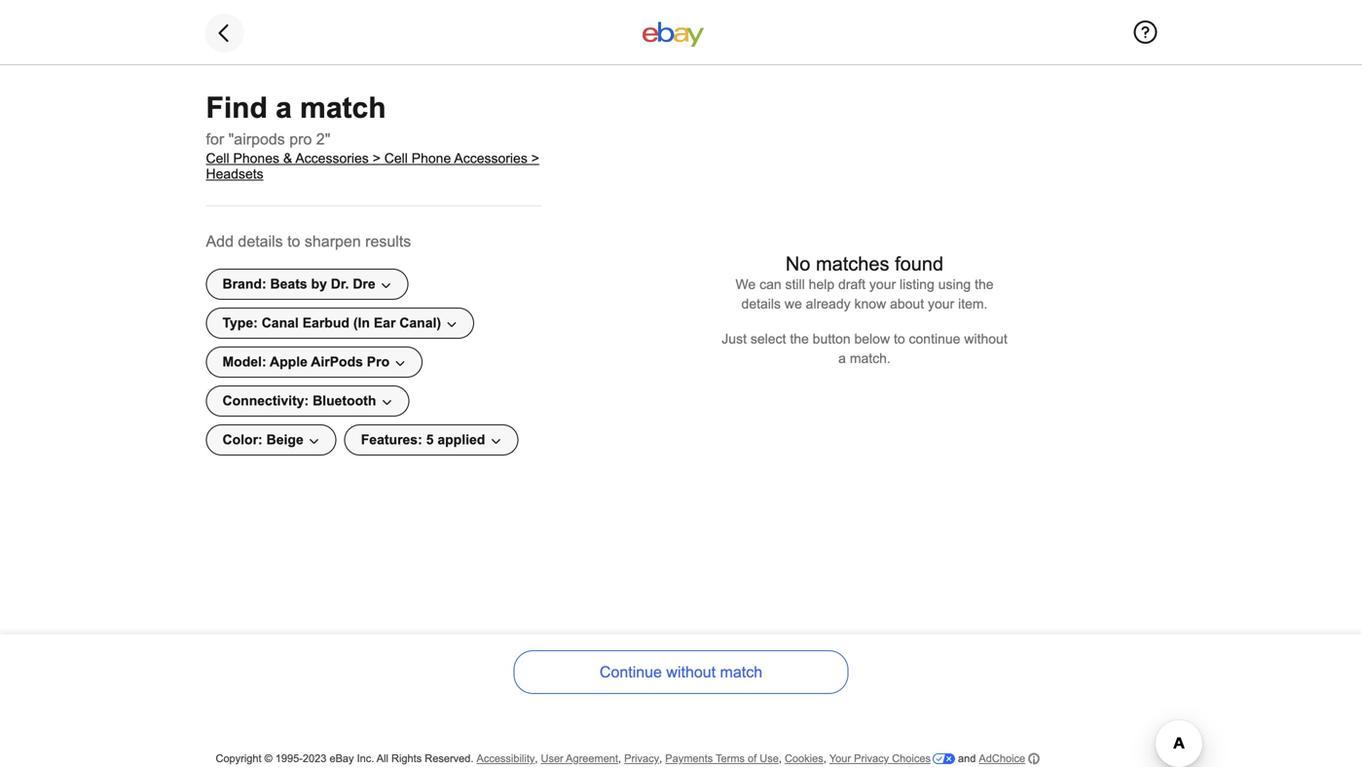 Task type: vqa. For each thing, say whether or not it's contained in the screenshot.
direct for HP,
no



Task type: locate. For each thing, give the bounding box(es) containing it.
, left privacy link
[[618, 753, 621, 765]]

1 vertical spatial the
[[790, 332, 809, 347]]

accessories right phone
[[454, 151, 528, 166]]

without
[[964, 332, 1007, 347], [666, 664, 716, 681]]

match inside button
[[720, 664, 762, 681]]

add details to sharpen results
[[206, 233, 411, 250]]

0 vertical spatial details
[[238, 233, 283, 250]]

pro
[[289, 130, 312, 148]]

0 vertical spatial to
[[287, 233, 300, 250]]

without right continue
[[666, 664, 716, 681]]

match inside find a match for "airpods pro 2" cell phones & accessories > cell phone accessories > headsets
[[300, 92, 386, 124]]

2 accessories from the left
[[454, 151, 528, 166]]

0 horizontal spatial cell
[[206, 151, 229, 166]]

match up the terms
[[720, 664, 762, 681]]

0 horizontal spatial without
[[666, 664, 716, 681]]

phone
[[412, 151, 451, 166]]

choices
[[892, 753, 931, 765]]

agreement
[[566, 753, 618, 765]]

0 vertical spatial the
[[975, 277, 994, 292]]

to
[[287, 233, 300, 250], [894, 332, 905, 347]]

cell
[[206, 151, 229, 166], [384, 151, 408, 166]]

below
[[854, 332, 890, 347]]

cell down for
[[206, 151, 229, 166]]

1 vertical spatial your
[[928, 297, 954, 312]]

your
[[829, 753, 851, 765]]

payments
[[665, 753, 713, 765]]

match up 2"
[[300, 92, 386, 124]]

listing
[[900, 277, 935, 292]]

details
[[238, 233, 283, 250], [741, 297, 781, 312]]

rights
[[391, 753, 422, 765]]

match
[[300, 92, 386, 124], [720, 664, 762, 681]]

5 , from the left
[[823, 753, 826, 765]]

1 horizontal spatial match
[[720, 664, 762, 681]]

1 horizontal spatial without
[[964, 332, 1007, 347]]

, left cookies
[[779, 753, 782, 765]]

user agreement link
[[541, 753, 618, 765]]

comment about your experience on this page. image
[[1134, 20, 1157, 44]]

add
[[206, 233, 234, 250]]

copyright © 1995-2023 ebay inc. all rights reserved. accessibility , user agreement , privacy , payments terms of use , cookies , your privacy choices
[[216, 753, 931, 765]]

1 vertical spatial match
[[720, 664, 762, 681]]

accessories down 2"
[[295, 151, 369, 166]]

find
[[206, 92, 268, 124]]

phones
[[233, 151, 279, 166]]

0 horizontal spatial accessories
[[295, 151, 369, 166]]

2 cell from the left
[[384, 151, 408, 166]]

the inside no matches found we can still help draft your listing using the details we already know about your item.
[[975, 277, 994, 292]]

, left 'your'
[[823, 753, 826, 765]]

3 , from the left
[[659, 753, 662, 765]]

1 horizontal spatial >
[[531, 151, 539, 166]]

the up the item.
[[975, 277, 994, 292]]

no matches found we can still help draft your listing using the details we already know about your item.
[[736, 253, 994, 312]]

user
[[541, 753, 563, 765]]

your up know
[[869, 277, 896, 292]]

headsets
[[206, 166, 264, 182]]

0 vertical spatial your
[[869, 277, 896, 292]]

a up 'pro'
[[276, 92, 292, 124]]

your
[[869, 277, 896, 292], [928, 297, 954, 312]]

and
[[958, 753, 976, 765]]

0 horizontal spatial >
[[373, 151, 381, 166]]

details right add
[[238, 233, 283, 250]]

1 horizontal spatial a
[[838, 351, 846, 366]]

0 vertical spatial a
[[276, 92, 292, 124]]

the inside just select the button below to continue without a match.
[[790, 332, 809, 347]]

without inside just select the button below to continue without a match.
[[964, 332, 1007, 347]]

the
[[975, 277, 994, 292], [790, 332, 809, 347]]

continue
[[600, 664, 662, 681]]

button
[[813, 332, 851, 347]]

1 horizontal spatial accessories
[[454, 151, 528, 166]]

0 vertical spatial match
[[300, 92, 386, 124]]

1 vertical spatial details
[[741, 297, 781, 312]]

1 vertical spatial to
[[894, 332, 905, 347]]

a
[[276, 92, 292, 124], [838, 351, 846, 366]]

1 horizontal spatial cell
[[384, 151, 408, 166]]

0 horizontal spatial privacy
[[624, 753, 659, 765]]

©
[[264, 753, 272, 765]]

0 horizontal spatial a
[[276, 92, 292, 124]]

details inside no matches found we can still help draft your listing using the details we already know about your item.
[[741, 297, 781, 312]]

1 > from the left
[[373, 151, 381, 166]]

the right select
[[790, 332, 809, 347]]

adchoice
[[979, 753, 1025, 765]]

a down button on the top right
[[838, 351, 846, 366]]

your down the using
[[928, 297, 954, 312]]

0 vertical spatial without
[[964, 332, 1007, 347]]

inc.
[[357, 753, 374, 765]]

0 horizontal spatial the
[[790, 332, 809, 347]]

1 horizontal spatial privacy
[[854, 753, 889, 765]]

to inside just select the button below to continue without a match.
[[894, 332, 905, 347]]

reserved.
[[425, 753, 474, 765]]

1 horizontal spatial details
[[741, 297, 781, 312]]

1 vertical spatial a
[[838, 351, 846, 366]]

privacy right 'your'
[[854, 753, 889, 765]]

1 vertical spatial without
[[666, 664, 716, 681]]

1995-
[[275, 753, 303, 765]]

>
[[373, 151, 381, 166], [531, 151, 539, 166]]

0 horizontal spatial details
[[238, 233, 283, 250]]

1 horizontal spatial your
[[928, 297, 954, 312]]

without down the item.
[[964, 332, 1007, 347]]

privacy left payments
[[624, 753, 659, 765]]

a inside just select the button below to continue without a match.
[[838, 351, 846, 366]]

2"
[[316, 130, 330, 148]]

use
[[760, 753, 779, 765]]

can
[[760, 277, 781, 292]]

0 horizontal spatial your
[[869, 277, 896, 292]]

0 horizontal spatial match
[[300, 92, 386, 124]]

accessibility link
[[477, 753, 535, 765]]

,
[[535, 753, 538, 765], [618, 753, 621, 765], [659, 753, 662, 765], [779, 753, 782, 765], [823, 753, 826, 765]]

to right the below
[[894, 332, 905, 347]]

to left sharpen
[[287, 233, 300, 250]]

2023
[[303, 753, 327, 765]]

a inside find a match for "airpods pro 2" cell phones & accessories > cell phone accessories > headsets
[[276, 92, 292, 124]]

details down the can
[[741, 297, 781, 312]]

privacy
[[624, 753, 659, 765], [854, 753, 889, 765]]

sharpen
[[305, 233, 361, 250]]

just
[[722, 332, 747, 347]]

already
[[806, 297, 851, 312]]

match for without
[[720, 664, 762, 681]]

1 horizontal spatial the
[[975, 277, 994, 292]]

0 horizontal spatial to
[[287, 233, 300, 250]]

accessories
[[295, 151, 369, 166], [454, 151, 528, 166]]

, left payments
[[659, 753, 662, 765]]

, left user
[[535, 753, 538, 765]]

1 horizontal spatial to
[[894, 332, 905, 347]]

cell left phone
[[384, 151, 408, 166]]



Task type: describe. For each thing, give the bounding box(es) containing it.
match for a
[[300, 92, 386, 124]]

we
[[785, 297, 802, 312]]

match.
[[850, 351, 891, 366]]

cookies
[[785, 753, 823, 765]]

continue without match
[[600, 664, 762, 681]]

about
[[890, 297, 924, 312]]

add details group
[[206, 269, 542, 463]]

still
[[785, 277, 805, 292]]

item.
[[958, 297, 988, 312]]

for
[[206, 130, 224, 148]]

using
[[938, 277, 971, 292]]

cookies link
[[785, 753, 823, 765]]

just select the button below to continue without a match.
[[722, 332, 1007, 366]]

know
[[854, 297, 886, 312]]

find a match for "airpods pro 2" cell phones & accessories > cell phone accessories > headsets
[[206, 92, 539, 182]]

no
[[786, 253, 810, 275]]

"airpods
[[228, 130, 285, 148]]

your privacy choices link
[[829, 753, 955, 765]]

continue without match button
[[514, 650, 849, 694]]

draft
[[838, 277, 866, 292]]

results
[[365, 233, 411, 250]]

1 , from the left
[[535, 753, 538, 765]]

1 accessories from the left
[[295, 151, 369, 166]]

4 , from the left
[[779, 753, 782, 765]]

&
[[283, 151, 292, 166]]

and adchoice
[[955, 753, 1025, 765]]

continue
[[909, 332, 960, 347]]

all
[[377, 753, 388, 765]]

ebay
[[330, 753, 354, 765]]

1 privacy from the left
[[624, 753, 659, 765]]

help
[[809, 277, 835, 292]]

matches
[[816, 253, 889, 275]]

privacy link
[[624, 753, 659, 765]]

of
[[748, 753, 757, 765]]

1 cell from the left
[[206, 151, 229, 166]]

cell phones & accessories > cell phone accessories > headsets button
[[206, 151, 542, 182]]

accessibility
[[477, 753, 535, 765]]

found
[[895, 253, 944, 275]]

2 , from the left
[[618, 753, 621, 765]]

2 privacy from the left
[[854, 753, 889, 765]]

we
[[736, 277, 756, 292]]

payments terms of use link
[[665, 753, 779, 765]]

terms
[[716, 753, 745, 765]]

adchoice link
[[979, 752, 1040, 766]]

2 > from the left
[[531, 151, 539, 166]]

without inside button
[[666, 664, 716, 681]]

select
[[751, 332, 786, 347]]

copyright
[[216, 753, 261, 765]]



